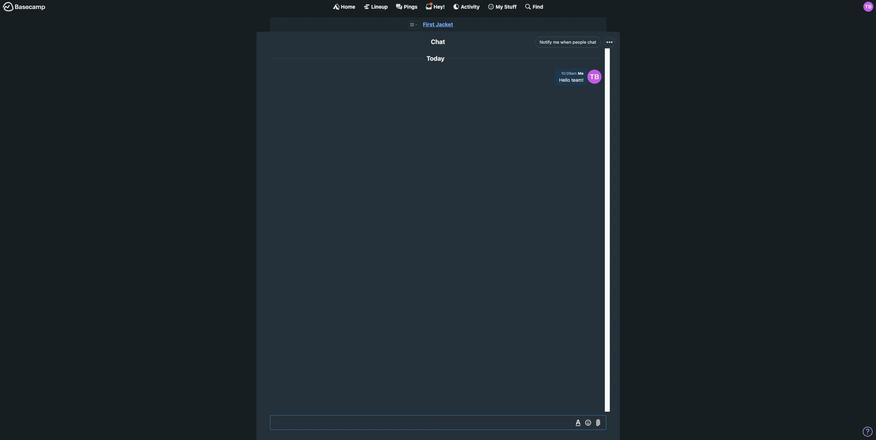 Task type: vqa. For each thing, say whether or not it's contained in the screenshot.
HOME link
yes



Task type: locate. For each thing, give the bounding box(es) containing it.
notify me when people chat
[[540, 39, 596, 45]]

pings
[[404, 4, 417, 10]]

me
[[553, 39, 559, 45]]

hello
[[559, 77, 570, 83]]

10:09am hello team!
[[559, 71, 584, 83]]

pings button
[[396, 3, 417, 10]]

find button
[[525, 3, 543, 10]]

hey!
[[433, 4, 445, 10]]

my
[[496, 4, 503, 10]]

hey! button
[[425, 2, 445, 10]]

chat
[[587, 39, 596, 45]]

switch accounts image
[[3, 2, 45, 12]]

notify me when people chat link
[[535, 37, 601, 48]]

lineup
[[371, 4, 388, 10]]

activity link
[[453, 3, 480, 10]]

None text field
[[270, 415, 606, 431]]

0 horizontal spatial tyler black image
[[587, 70, 601, 84]]

today
[[427, 55, 445, 62]]

first jacket link
[[423, 21, 453, 27]]

1 horizontal spatial tyler black image
[[863, 2, 873, 12]]

tyler black image
[[863, 2, 873, 12], [587, 70, 601, 84]]

first
[[423, 21, 435, 27]]

chat
[[431, 38, 445, 45]]



Task type: describe. For each thing, give the bounding box(es) containing it.
when
[[560, 39, 571, 45]]

main element
[[0, 0, 876, 13]]

find
[[533, 4, 543, 10]]

10:09am element
[[561, 71, 577, 76]]

people
[[573, 39, 586, 45]]

home link
[[333, 3, 355, 10]]

stuff
[[504, 4, 517, 10]]

first jacket
[[423, 21, 453, 27]]

home
[[341, 4, 355, 10]]

team!
[[571, 77, 584, 83]]

0 vertical spatial tyler black image
[[863, 2, 873, 12]]

notify
[[540, 39, 552, 45]]

my stuff
[[496, 4, 517, 10]]

my stuff button
[[488, 3, 517, 10]]

activity
[[461, 4, 480, 10]]

10:09am link
[[561, 71, 577, 76]]

jacket
[[436, 21, 453, 27]]

10:09am
[[561, 71, 577, 76]]

1 vertical spatial tyler black image
[[587, 70, 601, 84]]

lineup link
[[363, 3, 388, 10]]



